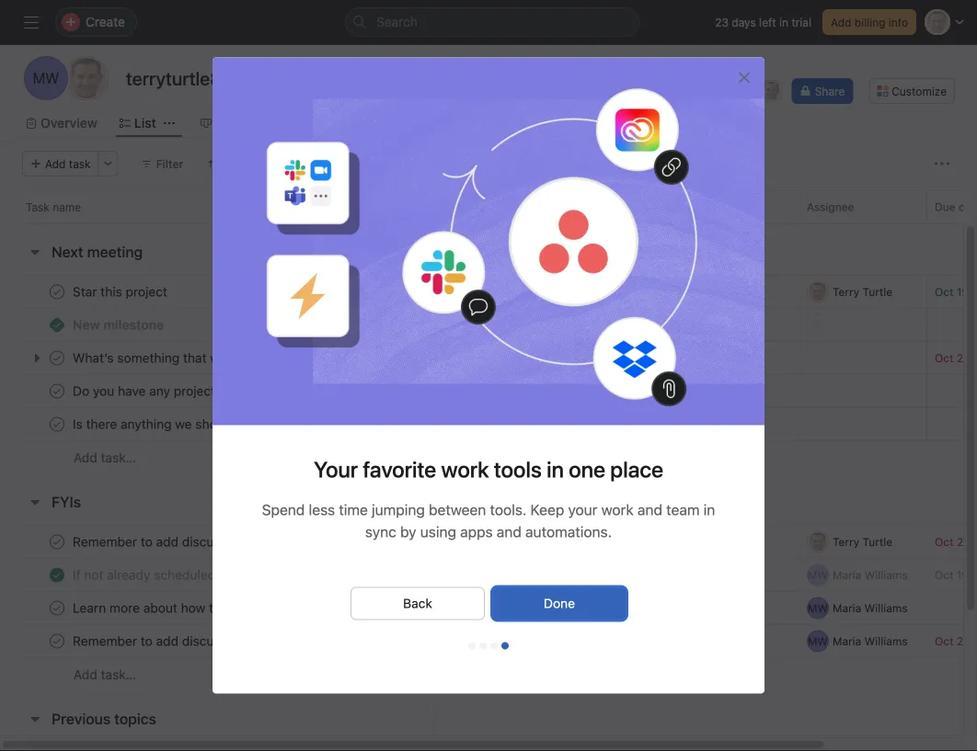 Task type: vqa. For each thing, say whether or not it's contained in the screenshot.
Drop the house down text box Completed checkbox
no



Task type: describe. For each thing, give the bounding box(es) containing it.
completed checkbox for do you have any project updates? text box
[[46, 380, 68, 403]]

topic type field for remember to add discussion topics for the next meeting cell for mw
[[433, 625, 544, 659]]

Is there anything we should be doing differently? text field
[[69, 415, 366, 434]]

19 for 'creator for is there anything we should be doing differently?' cell
[[701, 418, 713, 431]]

workflow
[[468, 115, 525, 131]]

in inside spend less time jumping between tools. keep your work and team in sync by using apps and automations.
[[704, 501, 715, 519]]

Star this project text field
[[69, 283, 173, 301]]

maria williams inside creator for learn more about how to run effective 1:1s cell
[[577, 602, 652, 615]]

created on
[[679, 201, 736, 213]]

0 vertical spatial by
[[596, 201, 608, 213]]

mw inside creator for new milestone cell
[[552, 319, 572, 332]]

creator for remember to add discussion topics for the next meeting cell for tt
[[543, 525, 672, 559]]

due date
[[935, 201, 977, 213]]

add billing info button
[[822, 9, 916, 35]]

williams inside creator for do you have any project updates? cell
[[609, 385, 652, 398]]

sync
[[365, 524, 396, 541]]

spend
[[262, 501, 305, 519]]

created for created by
[[551, 201, 592, 213]]

fyis
[[52, 494, 81, 511]]

completed image for remember to add discussion topics for the next meeting text field
[[46, 631, 68, 653]]

creator for new milestone cell
[[543, 308, 672, 342]]

oct 19 for 'creator for is there anything we should be doing differently?' cell
[[679, 418, 713, 431]]

using
[[420, 524, 456, 541]]

terry for fyis
[[833, 536, 859, 549]]

next meeting
[[52, 243, 143, 261]]

completed checkbox for remember to add discussion topics for the next meeting text field
[[46, 631, 68, 653]]

between
[[429, 501, 486, 519]]

keep
[[530, 501, 564, 519]]

maria williams inside creator for if not already scheduled, set up a recurring 1:1 meeting in your calendar cell
[[577, 569, 652, 582]]

meeting
[[87, 243, 143, 261]]

creator for do you have any project updates? cell
[[543, 374, 672, 408]]

row containing task name
[[0, 190, 977, 224]]

workflow link
[[453, 113, 525, 133]]

share button
[[792, 78, 853, 104]]

Learn more about how to run effective 1:1s text field
[[69, 599, 330, 618]]

maria inside button
[[577, 635, 606, 648]]

tt inside header fyis "tree grid"
[[811, 536, 825, 549]]

oct 19 for creator for star this project cell
[[679, 286, 713, 299]]

mw inside creator for learn more about how to run effective 1:1s cell
[[552, 602, 572, 615]]

star this project cell
[[0, 275, 434, 309]]

add inside header fyis "tree grid"
[[74, 667, 97, 683]]

creator for if not already scheduled, set up a recurring 1:1 meeting in your calendar cell
[[543, 558, 672, 592]]

remember to add discussion topics for the next meeting cell for mw
[[0, 625, 434, 659]]

add to starred image
[[358, 71, 373, 86]]

maria inside creator for learn more about how to run effective 1:1s cell
[[577, 602, 606, 615]]

billing
[[855, 16, 886, 29]]

completed checkbox for mw
[[46, 564, 68, 587]]

topic
[[442, 201, 470, 213]]

williams inside creator for new milestone cell
[[609, 319, 652, 332]]

completed image for "if not already scheduled, set up a recurring 1:1 meeting in your calendar" text field on the left of page
[[46, 564, 68, 587]]

header next meeting tree grid
[[0, 275, 977, 475]]

date
[[959, 201, 977, 213]]

1 24 from the top
[[957, 536, 970, 549]]

less
[[309, 501, 335, 519]]

completed checkbox for learn more about how to run effective 1:1s text field
[[46, 598, 68, 620]]

your
[[314, 457, 358, 483]]

topic type field for is there anything we should be doing differently? cell
[[433, 408, 544, 442]]

topic type field for learn more about how to run effective 1:1s cell
[[433, 592, 544, 626]]

share
[[815, 85, 845, 98]]

add billing info
[[831, 16, 908, 29]]

terry for next meeting
[[833, 286, 859, 299]]

by inside spend less time jumping between tools. keep your work and team in sync by using apps and automations.
[[400, 524, 416, 541]]

work inside spend less time jumping between tools. keep your work and team in sync by using apps and automations.
[[601, 501, 634, 519]]

completed image for the is there anything we should be doing differently? text box
[[46, 414, 68, 436]]

remember to add discussion topics for the next meeting cell for tt
[[0, 525, 434, 559]]

task
[[69, 157, 91, 170]]

task
[[26, 201, 49, 213]]

oct 19 for creator for new milestone cell
[[679, 319, 713, 332]]

maria inside creator for star this project cell
[[577, 286, 606, 299]]

type
[[473, 201, 498, 213]]

maria williams inside creator for do you have any project updates? cell
[[577, 385, 652, 398]]

calendar link
[[362, 113, 431, 133]]

apps
[[460, 524, 493, 541]]

completed image for mw
[[46, 598, 68, 620]]

task… inside "header next meeting" tree grid
[[101, 450, 136, 466]]

oct 19 inside header fyis "tree grid"
[[935, 569, 969, 582]]

23
[[715, 16, 729, 29]]

maria inside creator for do you have any project updates? cell
[[577, 385, 606, 398]]

tools
[[494, 457, 542, 483]]

williams inside creator for star this project cell
[[609, 286, 652, 299]]

previous topics button
[[52, 703, 156, 736]]

your
[[568, 501, 598, 519]]

creator for is there anything we should be doing differently? cell
[[543, 408, 672, 442]]

left
[[759, 16, 776, 29]]

board link
[[200, 113, 251, 133]]

completed image for do you have any project updates? text box
[[46, 380, 68, 403]]

calendar
[[376, 115, 431, 131]]

19 inside header fyis "tree grid"
[[957, 569, 969, 582]]

your favorite work tools in one place
[[314, 457, 663, 483]]

add task button
[[22, 151, 99, 177]]

next meeting button
[[52, 236, 143, 269]]

topics
[[114, 711, 156, 728]]

board
[[215, 115, 251, 131]]

spend less time jumping between tools. keep your work and team in sync by using apps and automations.
[[262, 501, 715, 541]]

collapse task list for this section image for next meeting
[[28, 245, 42, 259]]

completed image for remember to add discussion topics for the next meeting text box
[[46, 531, 68, 553]]

19 for creator for star this project cell
[[701, 286, 713, 299]]

completed checkbox for the is there anything we should be doing differently? text box
[[46, 414, 68, 436]]

creator for star this project cell
[[543, 275, 672, 309]]

info
[[889, 16, 908, 29]]

add task… for 2nd add task… row from the bottom
[[74, 450, 136, 466]]

topic type
[[442, 201, 498, 213]]

maria inside creator for new milestone cell
[[577, 319, 606, 332]]

turtle for fyis
[[863, 536, 893, 549]]



Task type: locate. For each thing, give the bounding box(es) containing it.
completed image inside learn more about how to run effective 1:1s cell
[[46, 598, 68, 620]]

if not already scheduled, set up a recurring 1:1 meeting in your calendar cell
[[0, 558, 434, 592]]

creator for remember to add discussion topics for the next meeting cell
[[543, 525, 672, 559], [543, 625, 672, 659]]

add task… up fyis
[[74, 450, 136, 466]]

collapse task list for this section image left previous
[[28, 712, 42, 727]]

2 terry turtle from the top
[[833, 536, 893, 549]]

remember to add discussion topics for the next meeting cell up "if not already scheduled, set up a recurring 1:1 meeting in your calendar" text field on the left of page
[[0, 525, 434, 559]]

0 vertical spatial completed image
[[46, 281, 68, 303]]

add task… button up fyis
[[74, 448, 136, 468]]

tt
[[77, 69, 96, 87], [765, 85, 779, 98], [811, 286, 825, 299], [811, 536, 825, 549]]

next
[[52, 243, 83, 261]]

mw
[[33, 69, 59, 87], [743, 85, 763, 98], [552, 286, 572, 299], [552, 319, 572, 332], [552, 385, 572, 398], [552, 418, 572, 431], [552, 536, 572, 549], [552, 569, 572, 582], [808, 569, 828, 582], [552, 602, 572, 615], [808, 602, 828, 615], [808, 635, 828, 648]]

2 add task… from the top
[[74, 667, 136, 683]]

0 vertical spatial in
[[779, 16, 788, 29]]

1 completed image from the top
[[46, 281, 68, 303]]

If not already scheduled, set up a recurring 1:1 meeting in your calendar text field
[[69, 566, 367, 585]]

0 horizontal spatial created
[[551, 201, 592, 213]]

collapse task list for this section image left the next
[[28, 245, 42, 259]]

mw inside creator for star this project cell
[[552, 286, 572, 299]]

0 vertical spatial turtle
[[863, 286, 893, 299]]

terry turtle
[[833, 286, 893, 299], [833, 536, 893, 549]]

williams
[[609, 286, 652, 299], [609, 319, 652, 332], [609, 385, 652, 398], [609, 418, 652, 431], [609, 536, 652, 549], [609, 569, 652, 582], [864, 569, 908, 582], [609, 602, 652, 615], [864, 602, 908, 615], [609, 635, 652, 648], [864, 635, 908, 648]]

completed checkbox inside if not already scheduled, set up a recurring 1:1 meeting in your calendar cell
[[46, 564, 68, 587]]

1 created from the left
[[551, 201, 592, 213]]

mw inside 'creator for is there anything we should be doing differently?' cell
[[552, 418, 572, 431]]

terry
[[833, 286, 859, 299], [833, 536, 859, 549]]

add task…
[[74, 450, 136, 466], [74, 667, 136, 683]]

topic type field for do you have any project updates? cell
[[433, 374, 544, 408]]

and automations.
[[497, 524, 612, 541]]

do you have any project updates? cell
[[0, 374, 434, 408]]

williams inside creator for if not already scheduled, set up a recurring 1:1 meeting in your calendar cell
[[609, 569, 652, 582]]

0 horizontal spatial in
[[547, 457, 564, 483]]

2 collapse task list for this section image from the top
[[28, 712, 42, 727]]

1 vertical spatial creator for remember to add discussion topics for the next meeting cell
[[543, 625, 672, 659]]

1 task… from the top
[[101, 450, 136, 466]]

maria inside creator for if not already scheduled, set up a recurring 1:1 meeting in your calendar cell
[[577, 569, 606, 582]]

topic type field for remember to add discussion topics for the next meeting cell down tools.
[[433, 525, 544, 559]]

topic type field for new milestone cell
[[433, 308, 544, 342]]

completed checkbox inside the star this project cell
[[46, 281, 68, 303]]

0 vertical spatial terry
[[833, 286, 859, 299]]

maria williams inside creator for new milestone cell
[[577, 319, 652, 332]]

completed checkbox inside do you have any project updates? cell
[[46, 380, 68, 403]]

remember to add discussion topics for the next meeting cell down learn more about how to run effective 1:1s text field
[[0, 625, 434, 659]]

previous
[[52, 711, 111, 728]]

oct 24
[[935, 536, 970, 549], [935, 635, 970, 648]]

1 completed checkbox from the top
[[46, 531, 68, 553]]

2 creator for remember to add discussion topics for the next meeting cell from the top
[[543, 625, 672, 659]]

trial
[[792, 16, 811, 29]]

1 vertical spatial add task… button
[[74, 665, 136, 685]]

completed image for tt
[[46, 281, 68, 303]]

maria inside 'creator for is there anything we should be doing differently?' cell
[[577, 418, 606, 431]]

1 oct 24 from the top
[[935, 536, 970, 549]]

terry turtle for next meeting
[[833, 286, 893, 299]]

5 completed image from the top
[[46, 631, 68, 653]]

overview
[[40, 115, 97, 131]]

New milestone text field
[[69, 316, 169, 334]]

timeline
[[288, 115, 339, 131]]

collapse task list for this section image for previous topics
[[28, 712, 42, 727]]

3 completed checkbox from the top
[[46, 414, 68, 436]]

row containing maria williams
[[0, 625, 977, 659]]

add task… button inside header fyis "tree grid"
[[74, 665, 136, 685]]

maria williams inside 'creator for is there anything we should be doing differently?' cell
[[577, 418, 652, 431]]

maria williams
[[577, 286, 652, 299], [577, 319, 652, 332], [577, 385, 652, 398], [577, 418, 652, 431], [577, 536, 652, 549], [577, 569, 652, 582], [833, 569, 908, 582], [577, 602, 652, 615], [833, 602, 908, 615], [577, 635, 652, 648], [833, 635, 908, 648]]

header fyis tree grid
[[0, 525, 977, 692]]

1 add task… button from the top
[[74, 448, 136, 468]]

2 completed image from the top
[[46, 414, 68, 436]]

1 horizontal spatial created
[[679, 201, 720, 213]]

maria williams inside creator for star this project cell
[[577, 286, 652, 299]]

add left the task at left top
[[45, 157, 66, 170]]

1 remember to add discussion topics for the next meeting cell from the top
[[0, 525, 434, 559]]

creator for remember to add discussion topics for the next meeting cell for mw
[[543, 625, 672, 659]]

add task… button up previous topics
[[74, 665, 136, 685]]

oct 19
[[679, 286, 713, 299], [935, 286, 969, 299], [679, 319, 713, 332], [679, 385, 713, 398], [679, 418, 713, 431], [935, 569, 969, 582]]

1 completed image from the top
[[46, 380, 68, 403]]

task… inside header fyis "tree grid"
[[101, 667, 136, 683]]

oct 24 inside row
[[935, 635, 970, 648]]

2 completed checkbox from the top
[[46, 380, 68, 403]]

done button
[[492, 588, 627, 621]]

in right team
[[704, 501, 715, 519]]

terry turtle for fyis
[[833, 536, 893, 549]]

add inside "button"
[[45, 157, 66, 170]]

0 vertical spatial work
[[441, 457, 489, 483]]

completed checkbox inside is there anything we should be doing differently? cell
[[46, 414, 68, 436]]

remember to add discussion topics for the next meeting cell
[[0, 525, 434, 559], [0, 625, 434, 659]]

0 vertical spatial add task… button
[[74, 448, 136, 468]]

1 vertical spatial by
[[400, 524, 416, 541]]

add task… for 1st add task… row from the bottom of the page
[[74, 667, 136, 683]]

2 task… from the top
[[101, 667, 136, 683]]

done
[[544, 596, 575, 611]]

1 vertical spatial completed image
[[46, 598, 68, 620]]

add task… row down "topic type field for learn more about how to run effective 1:1s" cell on the bottom of the page
[[0, 658, 977, 692]]

Completed checkbox
[[46, 281, 68, 303], [46, 380, 68, 403], [46, 414, 68, 436], [46, 598, 68, 620], [46, 631, 68, 653]]

2 add task… row from the top
[[0, 658, 977, 692]]

learn more about how to run effective 1:1s cell
[[0, 592, 434, 626]]

1 vertical spatial collapse task list for this section image
[[28, 712, 42, 727]]

terry inside "header next meeting" tree grid
[[833, 286, 859, 299]]

2 horizontal spatial in
[[779, 16, 788, 29]]

add task… button for 2nd add task… row from the bottom
[[74, 448, 136, 468]]

2 oct 24 from the top
[[935, 635, 970, 648]]

2 terry from the top
[[833, 536, 859, 549]]

created for created on
[[679, 201, 720, 213]]

by
[[596, 201, 608, 213], [400, 524, 416, 541]]

1 creator for remember to add discussion topics for the next meeting cell from the top
[[543, 525, 672, 559]]

1 vertical spatial topic type field for remember to add discussion topics for the next meeting cell
[[433, 625, 544, 659]]

1 vertical spatial remember to add discussion topics for the next meeting cell
[[0, 625, 434, 659]]

None text field
[[121, 62, 323, 95]]

mw inside creator for do you have any project updates? cell
[[552, 385, 572, 398]]

turtle for next meeting
[[863, 286, 893, 299]]

1 terry turtle from the top
[[833, 286, 893, 299]]

19 for creator for do you have any project updates? cell
[[701, 385, 713, 398]]

2 remember to add discussion topics for the next meeting cell from the top
[[0, 625, 434, 659]]

creator for learn more about how to run effective 1:1s cell
[[543, 592, 672, 626]]

maria williams inside button
[[577, 635, 652, 648]]

task name
[[26, 201, 81, 213]]

completed image inside if not already scheduled, set up a recurring 1:1 meeting in your calendar cell
[[46, 564, 68, 587]]

row
[[0, 190, 977, 224], [22, 223, 977, 224], [0, 275, 977, 309], [0, 308, 977, 342], [0, 374, 977, 408], [0, 408, 977, 442], [0, 525, 977, 559], [0, 558, 977, 592], [0, 592, 977, 626], [0, 625, 977, 659]]

add task… row
[[0, 441, 977, 475], [0, 658, 977, 692]]

list link
[[119, 113, 156, 133]]

1 horizontal spatial by
[[596, 201, 608, 213]]

1 vertical spatial terry turtle
[[833, 536, 893, 549]]

0 vertical spatial collapse task list for this section image
[[28, 245, 42, 259]]

oct
[[679, 286, 698, 299], [935, 286, 954, 299], [679, 319, 698, 332], [679, 385, 698, 398], [679, 418, 698, 431], [935, 536, 954, 549], [935, 569, 954, 582], [935, 635, 954, 648]]

close this dialog image
[[737, 70, 752, 85]]

work up between
[[441, 457, 489, 483]]

0 vertical spatial remember to add discussion topics for the next meeting cell
[[0, 525, 434, 559]]

time
[[339, 501, 368, 519]]

2 topic type field for remember to add discussion topics for the next meeting cell from the top
[[433, 625, 544, 659]]

creator for remember to add discussion topics for the next meeting cell containing mw
[[543, 525, 672, 559]]

add task… button inside "header next meeting" tree grid
[[74, 448, 136, 468]]

completed image inside is there anything we should be doing differently? cell
[[46, 414, 68, 436]]

add task… inside header fyis "tree grid"
[[74, 667, 136, 683]]

Do you have any project updates? text field
[[69, 382, 279, 401]]

2 24 from the top
[[957, 635, 970, 648]]

work left and
[[601, 501, 634, 519]]

turtle
[[863, 286, 893, 299], [863, 536, 893, 549]]

23 days left in trial
[[715, 16, 811, 29]]

add up fyis
[[74, 450, 97, 466]]

24
[[957, 536, 970, 549], [957, 635, 970, 648]]

in
[[779, 16, 788, 29], [547, 457, 564, 483], [704, 501, 715, 519]]

completed checkbox for star this project text field
[[46, 281, 68, 303]]

williams inside button
[[609, 635, 652, 648]]

2 completed checkbox from the top
[[46, 564, 68, 587]]

list
[[134, 115, 156, 131]]

terry turtle inside header fyis "tree grid"
[[833, 536, 893, 549]]

turtle inside "header next meeting" tree grid
[[863, 286, 893, 299]]

turtle inside header fyis "tree grid"
[[863, 536, 893, 549]]

add up previous
[[74, 667, 97, 683]]

on
[[723, 201, 736, 213]]

completed image
[[46, 281, 68, 303], [46, 598, 68, 620]]

1 topic type field for remember to add discussion topics for the next meeting cell from the top
[[433, 525, 544, 559]]

1 completed checkbox from the top
[[46, 281, 68, 303]]

by up creator for star this project cell
[[596, 201, 608, 213]]

work
[[441, 457, 489, 483], [601, 501, 634, 519]]

completed checkbox for tt
[[46, 531, 68, 553]]

1 vertical spatial add task… row
[[0, 658, 977, 692]]

1 vertical spatial work
[[601, 501, 634, 519]]

search
[[376, 14, 418, 29]]

0 vertical spatial oct 24
[[935, 536, 970, 549]]

1 vertical spatial task…
[[101, 667, 136, 683]]

add task… up previous topics
[[74, 667, 136, 683]]

creator for remember to add discussion topics for the next meeting cell containing maria williams
[[543, 625, 672, 659]]

0 vertical spatial task…
[[101, 450, 136, 466]]

name
[[53, 201, 81, 213]]

days
[[732, 16, 756, 29]]

0 vertical spatial topic type field for remember to add discussion topics for the next meeting cell
[[433, 525, 544, 559]]

2 vertical spatial in
[[704, 501, 715, 519]]

created by
[[551, 201, 608, 213]]

new milestone cell
[[0, 308, 434, 342]]

add task… row up tools.
[[0, 441, 977, 475]]

completed image
[[46, 380, 68, 403], [46, 414, 68, 436], [46, 531, 68, 553], [46, 564, 68, 587], [46, 631, 68, 653]]

add left billing
[[831, 16, 851, 29]]

2 created from the left
[[679, 201, 720, 213]]

1 turtle from the top
[[863, 286, 893, 299]]

4 completed image from the top
[[46, 564, 68, 587]]

0 vertical spatial completed checkbox
[[46, 531, 68, 553]]

Completed milestone checkbox
[[50, 318, 64, 333]]

Remember to add discussion topics for the next meeting text field
[[69, 633, 367, 651]]

1 vertical spatial turtle
[[863, 536, 893, 549]]

1 vertical spatial oct 24
[[935, 635, 970, 648]]

repeats image
[[974, 634, 977, 649]]

task… up previous topics
[[101, 667, 136, 683]]

0 horizontal spatial by
[[400, 524, 416, 541]]

1 vertical spatial add task…
[[74, 667, 136, 683]]

creator for remember to add discussion topics for the next meeting cell down your
[[543, 525, 672, 559]]

timeline link
[[273, 113, 339, 133]]

favorite
[[363, 457, 436, 483]]

add task
[[45, 157, 91, 170]]

jumping
[[372, 501, 425, 519]]

1 terry from the top
[[833, 286, 859, 299]]

fyis button
[[52, 486, 81, 519]]

1 horizontal spatial in
[[704, 501, 715, 519]]

and
[[638, 501, 662, 519]]

oct 19 for creator for do you have any project updates? cell
[[679, 385, 713, 398]]

1 vertical spatial in
[[547, 457, 564, 483]]

creator for remember to add discussion topics for the next meeting cell down done button on the bottom right of page
[[543, 625, 672, 659]]

assignee
[[807, 201, 854, 213]]

0 vertical spatial creator for remember to add discussion topics for the next meeting cell
[[543, 525, 672, 559]]

completed image inside do you have any project updates? cell
[[46, 380, 68, 403]]

add task… inside "header next meeting" tree grid
[[74, 450, 136, 466]]

add task… button
[[74, 448, 136, 468], [74, 665, 136, 685]]

4 completed checkbox from the top
[[46, 598, 68, 620]]

1 add task… from the top
[[74, 450, 136, 466]]

2 completed image from the top
[[46, 598, 68, 620]]

maria
[[577, 286, 606, 299], [577, 319, 606, 332], [577, 385, 606, 398], [577, 418, 606, 431], [577, 536, 606, 549], [577, 569, 606, 582], [833, 569, 861, 582], [577, 602, 606, 615], [833, 602, 861, 615], [577, 635, 606, 648], [833, 635, 861, 648]]

topic type field for star this project cell
[[433, 275, 544, 309]]

created left on in the top of the page
[[679, 201, 720, 213]]

0 vertical spatial terry turtle
[[833, 286, 893, 299]]

maria williams button
[[551, 631, 663, 653]]

collapse task list for this section image
[[28, 245, 42, 259], [28, 712, 42, 727]]

topic type field for if not already scheduled, set up a recurring 1:1 meeting in your calendar cell
[[433, 558, 544, 592]]

1 vertical spatial 24
[[957, 635, 970, 648]]

0 vertical spatial 24
[[957, 536, 970, 549]]

previous topics
[[52, 711, 156, 728]]

2 add task… button from the top
[[74, 665, 136, 685]]

due
[[935, 201, 956, 213]]

task…
[[101, 450, 136, 466], [101, 667, 136, 683]]

task… down do you have any project updates? text box
[[101, 450, 136, 466]]

one place
[[569, 457, 663, 483]]

add inside "header next meeting" tree grid
[[74, 450, 97, 466]]

topic type field for remember to add discussion topics for the next meeting cell down topic type field for if not already scheduled, set up a recurring 1:1 meeting in your calendar cell
[[433, 625, 544, 659]]

1 add task… row from the top
[[0, 441, 977, 475]]

1 vertical spatial terry
[[833, 536, 859, 549]]

williams inside creator for learn more about how to run effective 1:1s cell
[[609, 602, 652, 615]]

Remember to add discussion topics for the next meeting text field
[[69, 533, 367, 552]]

0 horizontal spatial work
[[441, 457, 489, 483]]

terry turtle inside "header next meeting" tree grid
[[833, 286, 893, 299]]

overview link
[[26, 113, 97, 133]]

topic type field for remember to add discussion topics for the next meeting cell
[[433, 525, 544, 559], [433, 625, 544, 659]]

is there anything we should be doing differently? cell
[[0, 408, 434, 442]]

tt inside "header next meeting" tree grid
[[811, 286, 825, 299]]

search list box
[[345, 7, 639, 37]]

completed milestone image
[[50, 318, 64, 333]]

topic type field for remember to add discussion topics for the next meeting cell for tt
[[433, 525, 544, 559]]

1 collapse task list for this section image from the top
[[28, 245, 42, 259]]

tools.
[[490, 501, 527, 519]]

back
[[403, 596, 432, 611]]

williams inside 'creator for is there anything we should be doing differently?' cell
[[609, 418, 652, 431]]

add
[[831, 16, 851, 29], [45, 157, 66, 170], [74, 450, 97, 466], [74, 667, 97, 683]]

19
[[701, 286, 713, 299], [957, 286, 969, 299], [701, 319, 713, 332], [701, 385, 713, 398], [701, 418, 713, 431], [957, 569, 969, 582]]

1 horizontal spatial work
[[601, 501, 634, 519]]

in right tools
[[547, 457, 564, 483]]

3 completed image from the top
[[46, 531, 68, 553]]

created right the type
[[551, 201, 592, 213]]

19 for creator for new milestone cell
[[701, 319, 713, 332]]

Completed checkbox
[[46, 531, 68, 553], [46, 564, 68, 587]]

add inside button
[[831, 16, 851, 29]]

created
[[551, 201, 592, 213], [679, 201, 720, 213]]

search button
[[345, 7, 639, 37]]

in right left
[[779, 16, 788, 29]]

0 vertical spatial add task…
[[74, 450, 136, 466]]

mw inside creator for if not already scheduled, set up a recurring 1:1 meeting in your calendar cell
[[552, 569, 572, 582]]

by down jumping at the bottom
[[400, 524, 416, 541]]

completed checkbox inside learn more about how to run effective 1:1s cell
[[46, 598, 68, 620]]

terry inside header fyis "tree grid"
[[833, 536, 859, 549]]

5 completed checkbox from the top
[[46, 631, 68, 653]]

1 vertical spatial completed checkbox
[[46, 564, 68, 587]]

2 turtle from the top
[[863, 536, 893, 549]]

team
[[666, 501, 700, 519]]

back button
[[351, 588, 485, 621]]

add task… button for 1st add task… row from the bottom of the page
[[74, 665, 136, 685]]

collapse task list for this section image
[[28, 495, 42, 510]]

completed image inside the star this project cell
[[46, 281, 68, 303]]

0 vertical spatial add task… row
[[0, 441, 977, 475]]



